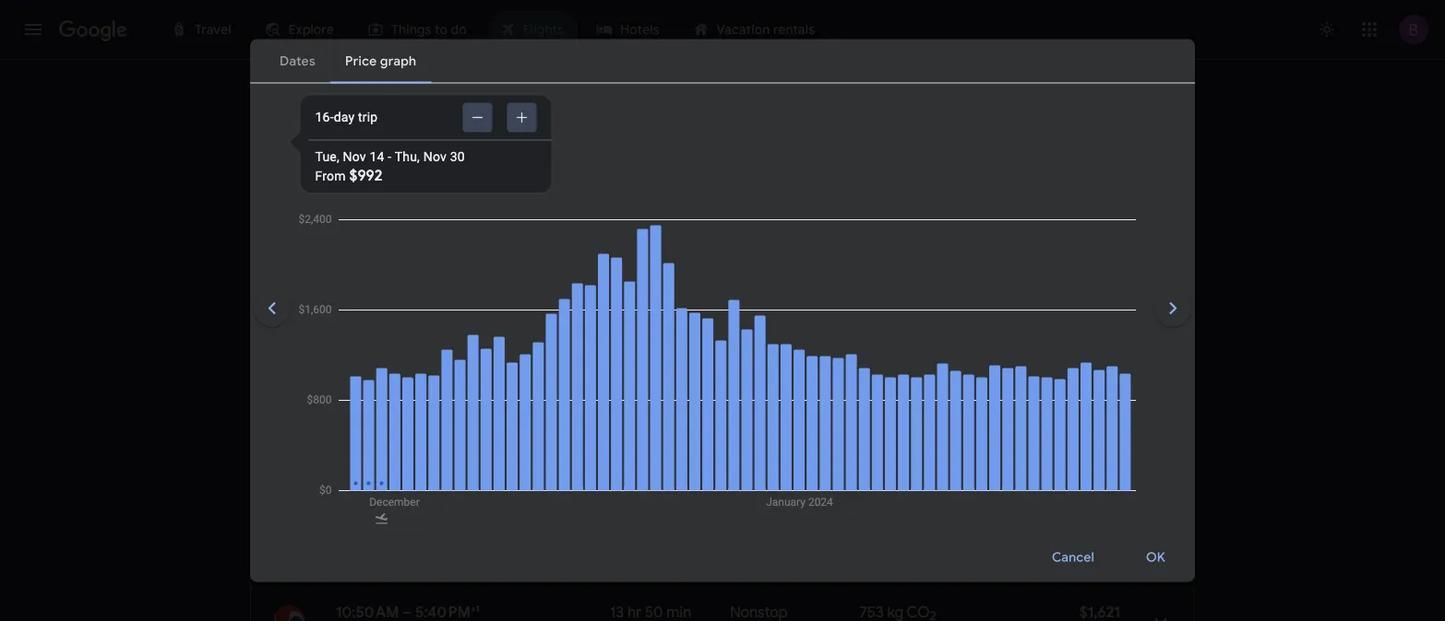 Task type: vqa. For each thing, say whether or not it's contained in the screenshot.
$992 text box
yes



Task type: describe. For each thing, give the bounding box(es) containing it.
sort by: button
[[1110, 339, 1195, 372]]

layover (1 of 1) is a 7 hr 35 min overnight layover at istanbul airport in i̇stanbul. element
[[730, 418, 850, 432]]

by:
[[1147, 347, 1166, 364]]

1621 US dollars text field
[[1079, 604, 1120, 622]]

any
[[538, 269, 562, 286]]

$1,477 round trip
[[1070, 534, 1120, 571]]

min for 35
[[769, 419, 789, 431]]

convenience
[[393, 349, 458, 362]]

together
[[464, 488, 507, 501]]

airlines button
[[446, 185, 534, 214]]

none search field containing all filters
[[250, 85, 1195, 245]]

passenger
[[955, 349, 1009, 362]]

1 inside arrival time: 5:40 pm on  wednesday, november 15. text field
[[476, 604, 479, 615]]

2 for 13 hr 20 min
[[930, 471, 937, 487]]

air
[[518, 488, 532, 501]]

628 kg co 2
[[860, 465, 937, 487]]

+ inside 6:40 pm – 6:20 pm + 2
[[461, 396, 467, 407]]

$1,270
[[1076, 465, 1120, 484]]

swap origin and destination. image
[[532, 140, 555, 162]]

learn more about ranking image
[[461, 347, 478, 364]]

+ inside arrival time: 5:40 pm on  wednesday, november 15. text field
[[471, 604, 476, 615]]

may
[[897, 349, 918, 362]]

2 nonstop flight. element from the top
[[730, 604, 788, 622]]

$992 inside $992 round trip
[[1087, 396, 1120, 415]]

-20% emissions
[[860, 488, 941, 501]]

1,196
[[860, 396, 890, 415]]

14
[[370, 149, 384, 165]]

hr for 20
[[627, 465, 642, 484]]

13
[[610, 465, 624, 484]]

$992 round trip
[[1070, 396, 1120, 432]]

any dates
[[538, 269, 600, 286]]

premia
[[535, 488, 572, 501]]

turkish
[[336, 419, 374, 431]]

apply.
[[921, 349, 952, 362]]

icn for 20
[[639, 488, 658, 501]]

find the best price region
[[250, 259, 1195, 307]]

– up turkish airlines
[[395, 396, 404, 415]]

ranked
[[250, 349, 288, 362]]

best departing flights
[[250, 321, 435, 345]]

1270 US dollars text field
[[1076, 465, 1120, 484]]

assistance
[[1012, 349, 1068, 362]]

charges
[[782, 349, 824, 362]]

+ 1
[[471, 604, 479, 615]]

prices
[[489, 349, 521, 362]]

6:40 pm
[[336, 396, 391, 415]]

40
[[649, 396, 667, 415]]

total duration 13 hr 50 min. element
[[610, 604, 730, 622]]

for
[[676, 349, 691, 362]]

hr for 35
[[740, 419, 750, 431]]

prices include required taxes + fees for 1 adult. optional charges and bag fees may apply. passenger assistance
[[489, 349, 1068, 362]]

air premia inc
[[518, 488, 591, 501]]

1 nov from the left
[[343, 149, 366, 165]]

Arrival time: 5:40 PM on  Wednesday, November 15. text field
[[415, 604, 479, 622]]

separate tickets booked together
[[336, 488, 507, 501]]

1 inside 9:50 am – 4:10 pm + 1
[[466, 465, 470, 477]]

bags button
[[542, 185, 614, 214]]

$1,477
[[1077, 534, 1120, 553]]

booked
[[423, 488, 461, 501]]

kg for 628
[[887, 465, 904, 484]]

9:50 am
[[336, 465, 392, 484]]

stops
[[373, 191, 407, 208]]

all filters
[[285, 191, 339, 208]]

20
[[645, 465, 663, 484]]

1477 US dollars text field
[[1077, 534, 1120, 553]]

separate tickets booked together. this trip includes tickets from multiple airlines. missed connections may be protected by kiwi.com.. element
[[336, 488, 507, 501]]

bag fees button
[[849, 349, 894, 362]]

taxes
[[610, 349, 638, 362]]

13 hr 20 min lax – icn
[[610, 465, 691, 501]]

cancel
[[1052, 550, 1094, 567]]

day
[[334, 110, 355, 125]]

sort by:
[[1118, 347, 1166, 364]]

nonstop flight. element containing nonstop
[[730, 465, 788, 487]]

trip for $1,477
[[1103, 558, 1120, 571]]

based
[[291, 349, 323, 362]]

2 nov from the left
[[423, 149, 447, 165]]

2 for 30 hr 40 min
[[936, 402, 943, 417]]

16-
[[315, 110, 334, 125]]

all
[[285, 191, 301, 208]]

round for $1,477
[[1070, 558, 1100, 571]]

20%
[[864, 488, 885, 501]]

co for 1,196
[[913, 396, 936, 415]]

16-day trip
[[315, 110, 378, 125]]

filters
[[304, 191, 339, 208]]

dates
[[566, 269, 600, 286]]

ranked based on price and convenience
[[250, 349, 458, 362]]

1 button
[[380, 85, 454, 118]]

include
[[524, 349, 562, 362]]

6:20 pm
[[407, 396, 461, 415]]

cancel button
[[1030, 536, 1117, 580]]

round for $1,270
[[1070, 489, 1100, 502]]

sort
[[1118, 347, 1144, 364]]

adult.
[[704, 349, 733, 362]]

Arrival time: 6:20 PM on  Thursday, November 16. text field
[[407, 396, 472, 415]]



Task type: locate. For each thing, give the bounding box(es) containing it.
1 vertical spatial round
[[1070, 489, 1100, 502]]

round inside $1,270 round trip
[[1070, 489, 1100, 502]]

airlines inside popup button
[[457, 191, 503, 208]]

$1,270 round trip
[[1070, 465, 1120, 502]]

1 vertical spatial hr
[[740, 419, 750, 431]]

leaves los angeles international airport at 10:50 am on tuesday, november 14 and arrives at incheon international airport at 5:40 pm on wednesday, november 15. element
[[336, 604, 479, 622]]

1 vertical spatial icn
[[639, 488, 658, 501]]

$992 down sort at the bottom right of page
[[1087, 396, 1120, 415]]

emissions down the 628 kg co 2
[[888, 488, 941, 501]]

hr left 40 at the bottom left of the page
[[631, 396, 645, 415]]

inc
[[575, 488, 591, 501]]

1 inside 1 popup button
[[414, 94, 421, 109]]

trip for $992
[[1103, 419, 1120, 432]]

0 vertical spatial lax
[[610, 419, 631, 431]]

lax for 30
[[610, 419, 631, 431]]

icn inside 30 hr 40 min lax – icn
[[639, 419, 658, 431]]

on
[[326, 349, 339, 362]]

– down total duration 13 hr 20 min. element
[[631, 488, 639, 501]]

4:10 pm
[[408, 465, 461, 484]]

 image
[[511, 488, 514, 501]]

scroll backward image
[[250, 287, 294, 331]]

kg for 1,196
[[894, 396, 910, 415]]

lax up 13
[[610, 419, 631, 431]]

0 vertical spatial hr
[[631, 396, 645, 415]]

– down total duration 30 hr 40 min. element
[[631, 419, 639, 431]]

separate
[[336, 488, 382, 501]]

- inside best departing flights main content
[[860, 488, 864, 501]]

0 vertical spatial icn
[[639, 419, 658, 431]]

round for $992
[[1070, 419, 1100, 432]]

2 and from the left
[[827, 349, 846, 362]]

co inside 1,196 kg co 2
[[913, 396, 936, 415]]

fees
[[651, 349, 673, 362], [871, 349, 894, 362]]

2 inside 1,196 kg co 2
[[936, 402, 943, 417]]

30 right thu,
[[450, 149, 465, 165]]

fees left for
[[651, 349, 673, 362]]

1 icn from the top
[[639, 419, 658, 431]]

kg inside the 628 kg co 2
[[887, 465, 904, 484]]

0 vertical spatial nonstop flight. element
[[730, 465, 788, 487]]

round down $1,270 text box
[[1070, 489, 1100, 502]]

0 vertical spatial -
[[388, 149, 392, 165]]

min right 35
[[769, 419, 789, 431]]

1 vertical spatial airlines
[[377, 419, 416, 431]]

9:50 am – 4:10 pm + 1
[[336, 465, 470, 484]]

lax inside 13 hr 20 min lax – icn
[[610, 488, 631, 501]]

min for 40
[[671, 396, 696, 415]]

1 horizontal spatial and
[[827, 349, 846, 362]]

hr
[[631, 396, 645, 415], [740, 419, 750, 431], [627, 465, 642, 484]]

2 lax from the top
[[610, 488, 631, 501]]

2 up -20% emissions
[[930, 471, 937, 487]]

0 vertical spatial 30
[[450, 149, 465, 165]]

lax
[[610, 419, 631, 431], [610, 488, 631, 501]]

required
[[565, 349, 607, 362]]

nov right thu,
[[423, 149, 447, 165]]

emissions down 1,196 kg co 2
[[890, 418, 943, 431]]

0 vertical spatial airlines
[[457, 191, 503, 208]]

1 stop flight. element
[[730, 396, 769, 418]]

trip for 16-
[[358, 110, 378, 125]]

co for 628
[[907, 465, 930, 484]]

tue,
[[315, 149, 340, 165]]

2 vertical spatial hr
[[627, 465, 642, 484]]

icn inside 13 hr 20 min lax – icn
[[639, 488, 658, 501]]

hr right 13
[[627, 465, 642, 484]]

trip inside $992 round trip
[[1103, 419, 1120, 432]]

6:40 pm – 6:20 pm + 2
[[336, 396, 472, 415]]

co inside the 628 kg co 2
[[907, 465, 930, 484]]

ok
[[1146, 550, 1166, 567]]

–
[[395, 396, 404, 415], [631, 419, 639, 431], [395, 465, 404, 484], [631, 488, 639, 501]]

 image inside best departing flights main content
[[511, 488, 514, 501]]

1 horizontal spatial -
[[860, 488, 864, 501]]

trip
[[358, 110, 378, 125], [1103, 419, 1120, 432], [1103, 489, 1120, 502], [1103, 558, 1120, 571]]

and
[[370, 349, 390, 362], [827, 349, 846, 362]]

bags
[[553, 191, 583, 208]]

kg up -20% emissions
[[887, 465, 904, 484]]

1 vertical spatial min
[[769, 419, 789, 431]]

Departure time: 6:40 PM. text field
[[336, 396, 391, 415]]

1 vertical spatial lax
[[610, 488, 631, 501]]

2 up +52% emissions
[[936, 402, 943, 417]]

30 left 40 at the bottom left of the page
[[610, 396, 628, 415]]

0 horizontal spatial 30
[[450, 149, 465, 165]]

ok button
[[1124, 536, 1188, 580]]

turkish airlines
[[336, 419, 416, 431]]

1 inside 1 stop flight. element
[[730, 396, 736, 415]]

co
[[913, 396, 936, 415], [907, 465, 930, 484]]

round
[[1070, 419, 1100, 432], [1070, 489, 1100, 502], [1070, 558, 1100, 571]]

ist
[[792, 419, 809, 431]]

min right 20
[[666, 465, 691, 484]]

0 vertical spatial co
[[913, 396, 936, 415]]

stop
[[739, 396, 769, 415]]

total duration 13 hr 20 min. element
[[610, 465, 730, 487]]

1 and from the left
[[370, 349, 390, 362]]

trip down $1,270 text box
[[1103, 489, 1120, 502]]

0 horizontal spatial and
[[370, 349, 390, 362]]

1 stop
[[730, 396, 769, 415]]

3 round from the top
[[1070, 558, 1100, 571]]

2 fees from the left
[[871, 349, 894, 362]]

round inside $992 round trip
[[1070, 419, 1100, 432]]

trip inside $1,270 round trip
[[1103, 489, 1120, 502]]

hr for 40
[[631, 396, 645, 415]]

nonstop
[[730, 465, 788, 484]]

+52% emissions
[[860, 418, 943, 431]]

1 vertical spatial emissions
[[888, 488, 941, 501]]

1
[[414, 94, 421, 109], [694, 349, 701, 362], [730, 396, 736, 415], [466, 465, 470, 477], [476, 604, 479, 615]]

best
[[250, 321, 289, 345]]

0 horizontal spatial $992
[[349, 166, 383, 185]]

leaves los angeles international airport at 9:50 am on tuesday, november 14 and arrives at incheon international airport at 4:10 pm on wednesday, november 15. element
[[336, 465, 470, 484]]

0 horizontal spatial fees
[[651, 349, 673, 362]]

trip down $1,477
[[1103, 558, 1120, 571]]

hr right 7 on the bottom right
[[740, 419, 750, 431]]

emissions
[[890, 418, 943, 431], [888, 488, 941, 501]]

nov left '14'
[[343, 149, 366, 165]]

tue, nov 14 - thu, nov 30 from $992
[[315, 149, 465, 185]]

scroll forward image
[[1151, 287, 1195, 331]]

airlines down 6:40 pm – 6:20 pm + 2 on the bottom left of the page
[[377, 419, 416, 431]]

1 vertical spatial 30
[[610, 396, 628, 415]]

airlines inside best departing flights main content
[[377, 419, 416, 431]]

1 vertical spatial $992
[[1087, 396, 1120, 415]]

trip right day
[[358, 110, 378, 125]]

min inside 13 hr 20 min lax – icn
[[666, 465, 691, 484]]

+ inside 9:50 am – 4:10 pm + 1
[[461, 465, 466, 477]]

airlines
[[457, 191, 503, 208], [377, 419, 416, 431]]

1,196 kg co 2
[[860, 396, 943, 417]]

30 inside 30 hr 40 min lax – icn
[[610, 396, 628, 415]]

nov
[[343, 149, 366, 165], [423, 149, 447, 165]]

0 vertical spatial round
[[1070, 419, 1100, 432]]

7 hr 35 min ist
[[730, 419, 809, 431]]

- right '14'
[[388, 149, 392, 165]]

2 icn from the top
[[639, 488, 658, 501]]

Arrival time: 4:10 PM on  Wednesday, November 15. text field
[[408, 465, 470, 484]]

tickets
[[385, 488, 420, 501]]

Departure time: 9:50 AM. text field
[[336, 465, 392, 484]]

leaves los angeles international airport at 6:40 pm on tuesday, november 14 and arrives at incheon international airport at 6:20 pm on thursday, november 16. element
[[336, 396, 472, 415]]

round down 992 us dollars text field
[[1070, 419, 1100, 432]]

co up +52% emissions
[[913, 396, 936, 415]]

trip for $1,270
[[1103, 489, 1120, 502]]

0 vertical spatial emissions
[[890, 418, 943, 431]]

– up tickets
[[395, 465, 404, 484]]

price
[[342, 349, 367, 362]]

nonstop flight. element
[[730, 465, 788, 487], [730, 604, 788, 622]]

2 inside 6:40 pm – 6:20 pm + 2
[[467, 396, 472, 407]]

icn down 20
[[639, 488, 658, 501]]

passenger assistance button
[[955, 349, 1068, 362]]

kg up +52% emissions
[[894, 396, 910, 415]]

+52%
[[860, 418, 887, 431]]

$992 inside tue, nov 14 - thu, nov 30 from $992
[[349, 166, 383, 185]]

+
[[641, 349, 648, 362], [461, 396, 467, 407], [461, 465, 466, 477], [471, 604, 476, 615]]

icn for 40
[[639, 419, 658, 431]]

and left bag
[[827, 349, 846, 362]]

1 vertical spatial co
[[907, 465, 930, 484]]

$992
[[349, 166, 383, 185], [1087, 396, 1120, 415]]

2 vertical spatial round
[[1070, 558, 1100, 571]]

min for 20
[[666, 465, 691, 484]]

kg
[[894, 396, 910, 415], [887, 465, 904, 484]]

total duration 30 hr 40 min. element
[[610, 396, 730, 418]]

airlines right stops popup button
[[457, 191, 503, 208]]

2 vertical spatial min
[[666, 465, 691, 484]]

30 inside tue, nov 14 - thu, nov 30 from $992
[[450, 149, 465, 165]]

icn down 40 at the bottom left of the page
[[639, 419, 658, 431]]

round inside $1,477 round trip
[[1070, 558, 1100, 571]]

stops button
[[361, 185, 438, 214]]

0 horizontal spatial airlines
[[377, 419, 416, 431]]

trip inside $1,477 round trip
[[1103, 558, 1120, 571]]

hr inside 13 hr 20 min lax – icn
[[627, 465, 642, 484]]

- inside tue, nov 14 - thu, nov 30 from $992
[[388, 149, 392, 165]]

7
[[730, 419, 737, 431]]

1 nonstop flight. element from the top
[[730, 465, 788, 487]]

1 vertical spatial -
[[860, 488, 864, 501]]

lax for 13
[[610, 488, 631, 501]]

and right price
[[370, 349, 390, 362]]

992 US dollars text field
[[1087, 396, 1120, 415]]

flights
[[381, 321, 435, 345]]

2 round from the top
[[1070, 489, 1100, 502]]

optional
[[736, 349, 779, 362]]

35
[[753, 419, 766, 431]]

1 horizontal spatial airlines
[[457, 191, 503, 208]]

1 vertical spatial kg
[[887, 465, 904, 484]]

2 inside the 628 kg co 2
[[930, 471, 937, 487]]

lax down 13
[[610, 488, 631, 501]]

thu,
[[395, 149, 420, 165]]

min inside 30 hr 40 min lax – icn
[[671, 396, 696, 415]]

all filters button
[[250, 185, 354, 214]]

0 vertical spatial min
[[671, 396, 696, 415]]

from
[[315, 168, 346, 184]]

30
[[450, 149, 465, 165], [610, 396, 628, 415]]

1 round from the top
[[1070, 419, 1100, 432]]

$992 down '14'
[[349, 166, 383, 185]]

– inside 13 hr 20 min lax – icn
[[631, 488, 639, 501]]

0 vertical spatial kg
[[894, 396, 910, 415]]

Departure time: 10:50 AM. text field
[[336, 604, 399, 622]]

0 vertical spatial $992
[[349, 166, 383, 185]]

1 lax from the top
[[610, 419, 631, 431]]

bag
[[849, 349, 868, 362]]

0 horizontal spatial nov
[[343, 149, 366, 165]]

min right 40 at the bottom left of the page
[[671, 396, 696, 415]]

None search field
[[250, 85, 1195, 245]]

– inside 30 hr 40 min lax – icn
[[631, 419, 639, 431]]

628
[[860, 465, 884, 484]]

0 horizontal spatial -
[[388, 149, 392, 165]]

lax inside 30 hr 40 min lax – icn
[[610, 419, 631, 431]]

co up -20% emissions
[[907, 465, 930, 484]]

kg inside 1,196 kg co 2
[[894, 396, 910, 415]]

best departing flights main content
[[250, 259, 1195, 622]]

fees right bag
[[871, 349, 894, 362]]

round down 1477 us dollars text box
[[1070, 558, 1100, 571]]

min
[[671, 396, 696, 415], [769, 419, 789, 431], [666, 465, 691, 484]]

1 horizontal spatial 30
[[610, 396, 628, 415]]

1 horizontal spatial fees
[[871, 349, 894, 362]]

icn
[[639, 419, 658, 431], [639, 488, 658, 501]]

trip down 992 us dollars text field
[[1103, 419, 1120, 432]]

30 hr 40 min lax – icn
[[610, 396, 696, 431]]

1 fees from the left
[[651, 349, 673, 362]]

departing
[[293, 321, 377, 345]]

1 horizontal spatial $992
[[1087, 396, 1120, 415]]

-
[[388, 149, 392, 165], [860, 488, 864, 501]]

1 horizontal spatial nov
[[423, 149, 447, 165]]

1 vertical spatial nonstop flight. element
[[730, 604, 788, 622]]

2 right the 6:20 pm
[[467, 396, 472, 407]]

- down 628
[[860, 488, 864, 501]]

hr inside 30 hr 40 min lax – icn
[[631, 396, 645, 415]]



